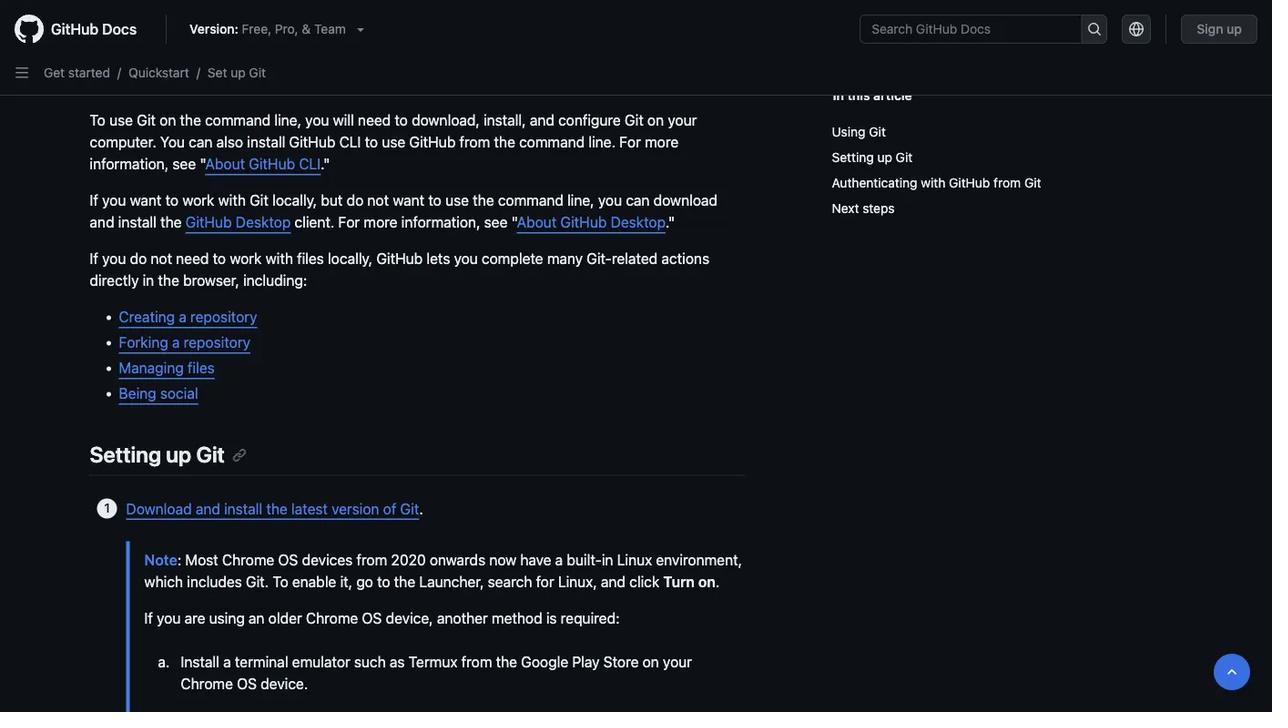 Task type: vqa. For each thing, say whether or not it's contained in the screenshot.
the rightmost CLI
yes



Task type: describe. For each thing, give the bounding box(es) containing it.
version:
[[190, 21, 239, 36]]

managing
[[119, 360, 184, 377]]

for
[[536, 573, 555, 590]]

2 desktop from the left
[[611, 214, 666, 231]]

pro,
[[275, 21, 298, 36]]

0 vertical spatial .
[[419, 500, 423, 517]]

to down you at the top left of page
[[165, 192, 179, 209]]

1 vertical spatial "
[[512, 214, 517, 231]]

0 horizontal spatial setting up git
[[90, 442, 225, 468]]

device,
[[386, 609, 433, 627]]

download
[[654, 192, 718, 209]]

emulator
[[292, 653, 351, 670]]

1 vertical spatial .
[[716, 573, 720, 590]]

to inside : most chrome os devices from 2020 onwards now have a built-in linux environment, which includes git. to enable it, go to the launcher, search for linux, and click
[[273, 573, 289, 590]]

the inside : most chrome os devices from 2020 onwards now have a built-in linux environment, which includes git. to enable it, go to the launcher, search for linux, and click
[[394, 573, 416, 590]]

github inside main banner
[[51, 21, 99, 38]]

devices
[[302, 551, 353, 568]]

sign up link
[[1182, 15, 1258, 44]]

environment,
[[656, 551, 743, 568]]

work inside if you want to work with git locally, but do not want to use the command line, you can download and install the
[[183, 192, 214, 209]]

and inside if you want to work with git locally, but do not want to use the command line, you can download and install the
[[90, 214, 114, 231]]

setting up git inside "link"
[[832, 150, 913, 165]]

github docs
[[51, 21, 137, 38]]

being social link
[[119, 385, 198, 402]]

git down social
[[196, 442, 225, 468]]

a up the forking a repository link
[[179, 309, 187, 326]]

get started / quickstart / set up git
[[44, 65, 266, 80]]

have
[[521, 551, 552, 568]]

linux
[[617, 551, 653, 568]]

scroll to top image
[[1225, 665, 1240, 680]]

in
[[833, 87, 845, 103]]

your inside the install a terminal emulator such as termux from the google play store on your chrome os device.
[[663, 653, 692, 670]]

social
[[160, 385, 198, 402]]

many
[[547, 250, 583, 268]]

in inside : most chrome os devices from 2020 onwards now have a built-in linux environment, which includes git. to enable it, go to the launcher, search for linux, and click
[[602, 551, 614, 568]]

is
[[547, 609, 557, 627]]

see inside to use git on the command line, you will need to download, install, and configure git on your computer. you can also install github cli to use github from the command line. for more information, see "
[[173, 156, 196, 173]]

launcher,
[[419, 573, 484, 590]]

need inside if you do not need to work with files locally, github lets you complete many git-related actions directly in the browser, including:
[[176, 250, 209, 268]]

a inside : most chrome os devices from 2020 onwards now have a built-in linux environment, which includes git. to enable it, go to the launcher, search for linux, and click
[[556, 551, 563, 568]]

more inside to use git on the command line, you will need to download, install, and configure git on your computer. you can also install github cli to use github from the command line. for more information, see "
[[645, 134, 679, 151]]

from inside the install a terminal emulator such as termux from the google play store on your chrome os device.
[[462, 653, 492, 670]]

creating a repository link
[[119, 309, 257, 326]]

2020
[[391, 551, 426, 568]]

use inside if you want to work with git locally, but do not want to use the command line, you can download and install the
[[446, 192, 469, 209]]

0 vertical spatial with
[[921, 175, 946, 190]]

you inside to use git on the command line, you will need to download, install, and configure git on your computer. you can also install github cli to use github from the command line. for more information, see "
[[305, 112, 329, 129]]

a up managing files "link"
[[172, 334, 180, 351]]

are
[[185, 609, 205, 627]]

to up github desktop client.  for more information, see " about github desktop ."
[[429, 192, 442, 209]]

the inside the install a terminal emulator such as termux from the google play store on your chrome os device.
[[496, 653, 518, 670]]

locally, inside if you do not need to work with files locally, github lets you complete many git-related actions directly in the browser, including:
[[328, 250, 373, 268]]

older
[[269, 609, 302, 627]]

0 vertical spatial ."
[[321, 156, 330, 173]]

version
[[332, 500, 379, 517]]

termux
[[409, 653, 458, 670]]

Search GitHub Docs search field
[[861, 15, 1082, 43]]

forking
[[119, 334, 168, 351]]

on up you at the top left of page
[[160, 112, 176, 129]]

to inside to use git on the command line, you will need to download, install, and configure git on your computer. you can also install github cli to use github from the command line. for more information, see "
[[90, 112, 106, 129]]

0 vertical spatial about
[[205, 156, 245, 173]]

to up if you want to work with git locally, but do not want to use the command line, you can download and install the at top
[[365, 134, 378, 151]]

about github cli link
[[205, 156, 321, 173]]

computer.
[[90, 134, 157, 151]]

github up next steps link
[[949, 175, 991, 190]]

authenticating with github from git link
[[832, 170, 1176, 196]]

install a terminal emulator such as termux from the google play store on your chrome os device.
[[181, 653, 692, 692]]

up inside "link"
[[878, 150, 893, 165]]

onwards
[[430, 551, 486, 568]]

git inside authenticating with github from git link
[[1025, 175, 1042, 190]]

turn
[[664, 573, 695, 590]]

install inside to use git on the command line, you will need to download, install, and configure git on your computer. you can also install github cli to use github from the command line. for more information, see "
[[247, 134, 285, 151]]

2 vertical spatial install
[[224, 500, 263, 517]]

which
[[144, 573, 183, 590]]

chrome inside : most chrome os devices from 2020 onwards now have a built-in linux environment, which includes git. to enable it, go to the launcher, search for linux, and click
[[222, 551, 275, 568]]

to inside : most chrome os devices from 2020 onwards now have a built-in linux environment, which includes git. to enable it, go to the launcher, search for linux, and click
[[377, 573, 390, 590]]

directly
[[90, 272, 139, 289]]

github down will
[[289, 134, 336, 151]]

setting inside setting up git "link"
[[832, 150, 874, 165]]

1 desktop from the left
[[236, 214, 291, 231]]

started
[[68, 65, 110, 80]]

including:
[[243, 272, 307, 289]]

install,
[[484, 112, 526, 129]]

using
[[209, 609, 245, 627]]

forking a repository link
[[119, 334, 251, 351]]

select language: current language is english image
[[1130, 22, 1145, 36]]

you up about github desktop link
[[599, 192, 622, 209]]

1 vertical spatial use
[[382, 134, 406, 151]]

chrome inside the install a terminal emulator such as termux from the google play store on your chrome os device.
[[181, 675, 233, 692]]

as
[[390, 653, 405, 670]]

a inside the install a terminal emulator such as termux from the google play store on your chrome os device.
[[223, 653, 231, 670]]

github up the git-
[[561, 214, 607, 231]]

github up github desktop link
[[249, 156, 295, 173]]

1 vertical spatial repository
[[184, 334, 251, 351]]

configure
[[559, 112, 621, 129]]

get
[[44, 65, 65, 80]]

github desktop link
[[186, 214, 291, 231]]

github inside if you do not need to work with files locally, github lets you complete many git-related actions directly in the browser, including:
[[377, 250, 423, 268]]

get started link
[[44, 65, 110, 80]]

another
[[437, 609, 488, 627]]

client.
[[295, 214, 335, 231]]

0 horizontal spatial cli
[[299, 156, 321, 173]]

not inside if you do not need to work with files locally, github lets you complete many git-related actions directly in the browser, including:
[[151, 250, 172, 268]]

also
[[216, 134, 243, 151]]

not inside if you want to work with git locally, but do not want to use the command line, you can download and install the
[[368, 192, 389, 209]]

open sidebar image
[[15, 66, 29, 80]]

0 vertical spatial repository
[[190, 309, 257, 326]]

do inside if you do not need to work with files locally, github lets you complete many git-related actions directly in the browser, including:
[[130, 250, 147, 268]]

to left download,
[[395, 112, 408, 129]]

in this article element
[[833, 86, 1183, 105]]

line, inside to use git on the command line, you will need to download, install, and configure git on your computer. you can also install github cli to use github from the command line. for more information, see "
[[275, 112, 302, 129]]

1 horizontal spatial see
[[484, 214, 508, 231]]

do inside if you want to work with git locally, but do not want to use the command line, you can download and install the
[[347, 192, 364, 209]]

your inside to use git on the command line, you will need to download, install, and configure git on your computer. you can also install github cli to use github from the command line. for more information, see "
[[668, 112, 697, 129]]

1 vertical spatial command
[[519, 134, 585, 151]]

now
[[490, 551, 517, 568]]

managing files link
[[119, 360, 215, 377]]

you down computer. in the top of the page
[[102, 192, 126, 209]]

you right lets
[[454, 250, 478, 268]]

go
[[357, 573, 373, 590]]

if you are using an older chrome os device, another method is required:
[[144, 609, 620, 627]]

if for if you are using an older chrome os device, another method is required:
[[144, 609, 153, 627]]

need inside to use git on the command line, you will need to download, install, and configure git on your computer. you can also install github cli to use github from the command line. for more information, see "
[[358, 112, 391, 129]]

play
[[572, 653, 600, 670]]

set
[[208, 65, 227, 80]]

related
[[612, 250, 658, 268]]

turn on .
[[664, 573, 720, 590]]

store
[[604, 653, 639, 670]]

method
[[492, 609, 543, 627]]

linux,
[[558, 573, 597, 590]]

you
[[160, 134, 185, 151]]

on down environment,
[[699, 573, 716, 590]]

such
[[354, 653, 386, 670]]

and right download
[[196, 500, 220, 517]]

2 want from the left
[[393, 192, 425, 209]]

and inside to use git on the command line, you will need to download, install, and configure git on your computer. you can also install github cli to use github from the command line. for more information, see "
[[530, 112, 555, 129]]

1 vertical spatial os
[[362, 609, 382, 627]]

but
[[321, 192, 343, 209]]

install inside if you want to work with git locally, but do not want to use the command line, you can download and install the
[[118, 214, 157, 231]]

2 / from the left
[[197, 65, 200, 80]]

terminal
[[235, 653, 288, 670]]

built-
[[567, 551, 602, 568]]

files inside creating a repository forking a repository managing files being social
[[188, 360, 215, 377]]

information, inside to use git on the command line, you will need to download, install, and configure git on your computer. you can also install github cli to use github from the command line. for more information, see "
[[90, 156, 169, 173]]

github down download,
[[409, 134, 456, 151]]

0 horizontal spatial using git
[[90, 61, 180, 87]]

if you do not need to work with files locally, github lets you complete many git-related actions directly in the browser, including:
[[90, 250, 710, 289]]

quickstart link
[[129, 65, 189, 80]]

it,
[[340, 573, 353, 590]]

google
[[521, 653, 569, 670]]

1 horizontal spatial using
[[832, 124, 866, 139]]

actions
[[662, 250, 710, 268]]

this
[[848, 87, 871, 103]]

1 / from the left
[[117, 65, 121, 80]]

1 horizontal spatial about
[[517, 214, 557, 231]]

triangle down image
[[353, 22, 368, 36]]

files inside if you do not need to work with files locally, github lets you complete many git-related actions directly in the browser, including:
[[297, 250, 324, 268]]

git.
[[246, 573, 269, 590]]

will
[[333, 112, 354, 129]]



Task type: locate. For each thing, give the bounding box(es) containing it.
0 vertical spatial line,
[[275, 112, 302, 129]]

using git link down in this article element
[[832, 119, 1176, 145]]

work up github desktop link
[[183, 192, 214, 209]]

0 horizontal spatial not
[[151, 250, 172, 268]]

0 vertical spatial to
[[90, 112, 106, 129]]

1 vertical spatial information,
[[402, 214, 481, 231]]

cli up client.
[[299, 156, 321, 173]]

the down the install, on the left
[[494, 134, 516, 151]]

1 vertical spatial using git
[[832, 124, 886, 139]]

information, up lets
[[402, 214, 481, 231]]

0 vertical spatial setting up git
[[832, 150, 913, 165]]

for right line.
[[620, 134, 641, 151]]

" up github desktop link
[[200, 156, 205, 173]]

1 vertical spatial chrome
[[306, 609, 358, 627]]

files
[[297, 250, 324, 268], [188, 360, 215, 377]]

line, up about github desktop link
[[568, 192, 595, 209]]

git up computer. in the top of the page
[[137, 112, 156, 129]]

github left lets
[[377, 250, 423, 268]]

tooltip
[[1215, 654, 1251, 691]]

chrome down it,
[[306, 609, 358, 627]]

free,
[[242, 21, 272, 36]]

download,
[[412, 112, 480, 129]]

need
[[358, 112, 391, 129], [176, 250, 209, 268]]

setting up git link up next steps link
[[832, 145, 1176, 170]]

about down also
[[205, 156, 245, 173]]

1 vertical spatial using git link
[[832, 119, 1176, 145]]

git
[[152, 61, 180, 87], [249, 65, 266, 80], [137, 112, 156, 129], [625, 112, 644, 129], [870, 124, 886, 139], [896, 150, 913, 165], [1025, 175, 1042, 190], [250, 192, 269, 209], [196, 442, 225, 468], [400, 500, 419, 517]]

1 vertical spatial setting
[[90, 442, 161, 468]]

use up computer. in the top of the page
[[109, 112, 133, 129]]

0 horizontal spatial to
[[90, 112, 106, 129]]

your right store at bottom
[[663, 653, 692, 670]]

the left latest
[[266, 500, 288, 517]]

browser,
[[183, 272, 240, 289]]

from inside to use git on the command line, you will need to download, install, and configure git on your computer. you can also install github cli to use github from the command line. for more information, see "
[[460, 134, 490, 151]]

0 vertical spatial install
[[247, 134, 285, 151]]

the up you at the top left of page
[[180, 112, 201, 129]]

information,
[[90, 156, 169, 173], [402, 214, 481, 231]]

git up github desktop link
[[250, 192, 269, 209]]

0 horizontal spatial using git link
[[90, 61, 202, 87]]

from inside : most chrome os devices from 2020 onwards now have a built-in linux environment, which includes git. to enable it, go to the launcher, search for linux, and click
[[357, 551, 387, 568]]

setting up git up authenticating
[[832, 150, 913, 165]]

see
[[173, 156, 196, 173], [484, 214, 508, 231]]

search
[[488, 573, 532, 590]]

0 horizontal spatial desktop
[[236, 214, 291, 231]]

using git link down docs
[[90, 61, 202, 87]]

includes
[[187, 573, 242, 590]]

2 vertical spatial if
[[144, 609, 153, 627]]

and up directly
[[90, 214, 114, 231]]

0 horizontal spatial line,
[[275, 112, 302, 129]]

1 horizontal spatial to
[[273, 573, 289, 590]]

work inside if you do not need to work with files locally, github lets you complete many git-related actions directly in the browser, including:
[[230, 250, 262, 268]]

cli
[[339, 134, 361, 151], [299, 156, 321, 173]]

the inside if you do not need to work with files locally, github lets you complete many git-related actions directly in the browser, including:
[[158, 272, 179, 289]]

and
[[530, 112, 555, 129], [90, 214, 114, 231], [196, 500, 220, 517], [601, 573, 626, 590]]

from up go at bottom left
[[357, 551, 387, 568]]

1 horizontal spatial cli
[[339, 134, 361, 151]]

0 horizontal spatial os
[[237, 675, 257, 692]]

os up enable
[[278, 551, 298, 568]]

1 vertical spatial for
[[338, 214, 360, 231]]

creating a repository forking a repository managing files being social
[[119, 309, 257, 402]]

os
[[278, 551, 298, 568], [362, 609, 382, 627], [237, 675, 257, 692]]

most
[[185, 551, 218, 568]]

files down client.
[[297, 250, 324, 268]]

0 vertical spatial need
[[358, 112, 391, 129]]

repository
[[190, 309, 257, 326], [184, 334, 251, 351]]

git inside setting up git "link"
[[896, 150, 913, 165]]

chrome down install
[[181, 675, 233, 692]]

being
[[119, 385, 156, 402]]

1 horizontal spatial line,
[[568, 192, 595, 209]]

you left will
[[305, 112, 329, 129]]

0 horizontal spatial can
[[189, 134, 213, 151]]

and inside : most chrome os devices from 2020 onwards now have a built-in linux environment, which includes git. to enable it, go to the launcher, search for linux, and click
[[601, 573, 626, 590]]

and down linux
[[601, 573, 626, 590]]

1 horizontal spatial using git
[[832, 124, 886, 139]]

about up "complete"
[[517, 214, 557, 231]]

need right will
[[358, 112, 391, 129]]

in inside if you do not need to work with files locally, github lets you complete many git-related actions directly in the browser, including:
[[143, 272, 154, 289]]

from down download,
[[460, 134, 490, 151]]

1 vertical spatial about
[[517, 214, 557, 231]]

to use git on the command line, you will need to download, install, and configure git on your computer. you can also install github cli to use github from the command line. for more information, see "
[[90, 112, 697, 173]]

download and install the latest version of git link
[[126, 500, 419, 517]]

with up github desktop link
[[218, 192, 246, 209]]

locally, inside if you want to work with git locally, but do not want to use the command line, you can download and install the
[[272, 192, 317, 209]]

up up download
[[166, 442, 192, 468]]

of
[[383, 500, 397, 517]]

on
[[160, 112, 176, 129], [648, 112, 664, 129], [699, 573, 716, 590], [643, 653, 659, 670]]

files down the forking a repository link
[[188, 360, 215, 377]]

for down but
[[338, 214, 360, 231]]

git up authenticating
[[896, 150, 913, 165]]

github desktop client.  for more information, see " about github desktop ."
[[186, 214, 675, 231]]

1 vertical spatial files
[[188, 360, 215, 377]]

work
[[183, 192, 214, 209], [230, 250, 262, 268]]

the left github desktop link
[[160, 214, 182, 231]]

install up directly
[[118, 214, 157, 231]]

on inside the install a terminal emulator such as termux from the google play store on your chrome os device.
[[643, 653, 659, 670]]

want up github desktop client.  for more information, see " about github desktop ."
[[393, 192, 425, 209]]

a right the have
[[556, 551, 563, 568]]

os down terminal
[[237, 675, 257, 692]]

0 vertical spatial files
[[297, 250, 324, 268]]

1 vertical spatial work
[[230, 250, 262, 268]]

None search field
[[860, 15, 1108, 44]]

chrome up git.
[[222, 551, 275, 568]]

complete
[[482, 250, 544, 268]]

0 horizontal spatial about
[[205, 156, 245, 173]]

command inside if you want to work with git locally, but do not want to use the command line, you can download and install the
[[498, 192, 564, 209]]

"
[[200, 156, 205, 173], [512, 214, 517, 231]]

1 vertical spatial to
[[273, 573, 289, 590]]

more right line.
[[645, 134, 679, 151]]

lets
[[427, 250, 450, 268]]

in right directly
[[143, 272, 154, 289]]

1 vertical spatial locally,
[[328, 250, 373, 268]]

an
[[249, 609, 265, 627]]

1 horizontal spatial ."
[[666, 214, 675, 231]]

setting down the "being"
[[90, 442, 161, 468]]

0 horizontal spatial setting up git link
[[90, 442, 247, 468]]

locally, down client.
[[328, 250, 373, 268]]

0 vertical spatial more
[[645, 134, 679, 151]]

git right set
[[249, 65, 266, 80]]

the left google
[[496, 653, 518, 670]]

with inside if you want to work with git locally, but do not want to use the command line, you can download and install the
[[218, 192, 246, 209]]

next steps link
[[832, 196, 1176, 221]]

1 horizontal spatial locally,
[[328, 250, 373, 268]]

more up if you do not need to work with files locally, github lets you complete many git-related actions directly in the browser, including:
[[364, 214, 398, 231]]

0 horizontal spatial .
[[419, 500, 423, 517]]

git-
[[587, 250, 612, 268]]

the up github desktop client.  for more information, see " about github desktop ."
[[473, 192, 494, 209]]

0 horizontal spatial with
[[218, 192, 246, 209]]

1 horizontal spatial os
[[278, 551, 298, 568]]

github up browser,
[[186, 214, 232, 231]]

1 vertical spatial line,
[[568, 192, 595, 209]]

setting
[[832, 150, 874, 165], [90, 442, 161, 468]]

with inside if you do not need to work with files locally, github lets you complete many git-related actions directly in the browser, including:
[[266, 250, 293, 268]]

1 vertical spatial setting up git link
[[90, 442, 247, 468]]

note
[[144, 551, 177, 568]]

use up github desktop client.  for more information, see " about github desktop ."
[[446, 192, 469, 209]]

1 vertical spatial using
[[832, 124, 866, 139]]

setting up authenticating
[[832, 150, 874, 165]]

you left are at bottom
[[157, 609, 181, 627]]

." down "download"
[[666, 214, 675, 231]]

1 horizontal spatial in
[[602, 551, 614, 568]]

git left set
[[152, 61, 180, 87]]

search image
[[1088, 22, 1102, 36]]

1 vertical spatial install
[[118, 214, 157, 231]]

required:
[[561, 609, 620, 627]]

information, down computer. in the top of the page
[[90, 156, 169, 173]]

setting up git link up download
[[90, 442, 247, 468]]

install
[[247, 134, 285, 151], [118, 214, 157, 231], [224, 500, 263, 517]]

1 horizontal spatial can
[[626, 192, 650, 209]]

0 vertical spatial using git
[[90, 61, 180, 87]]

in left linux
[[602, 551, 614, 568]]

1 horizontal spatial .
[[716, 573, 720, 590]]

0 horizontal spatial using
[[90, 61, 147, 87]]

2 vertical spatial chrome
[[181, 675, 233, 692]]

2 vertical spatial use
[[446, 192, 469, 209]]

to right git.
[[273, 573, 289, 590]]

1 horizontal spatial desktop
[[611, 214, 666, 231]]

1 horizontal spatial setting up git link
[[832, 145, 1176, 170]]

on right configure
[[648, 112, 664, 129]]

sign
[[1197, 21, 1224, 36]]

1 want from the left
[[130, 192, 162, 209]]

0 horizontal spatial do
[[130, 250, 147, 268]]

if you want to work with git locally, but do not want to use the command line, you can download and install the
[[90, 192, 718, 231]]

more
[[645, 134, 679, 151], [364, 214, 398, 231]]

. down environment,
[[716, 573, 720, 590]]

0 horizontal spatial information,
[[90, 156, 169, 173]]

/ left set
[[197, 65, 200, 80]]

0 vertical spatial not
[[368, 192, 389, 209]]

" inside to use git on the command line, you will need to download, install, and configure git on your computer. you can also install github cli to use github from the command line. for more information, see "
[[200, 156, 205, 173]]

if inside if you want to work with git locally, but do not want to use the command line, you can download and install the
[[90, 192, 98, 209]]

line, up about github cli ."
[[275, 112, 302, 129]]

0 vertical spatial locally,
[[272, 192, 317, 209]]

0 vertical spatial command
[[205, 112, 271, 129]]

if up directly
[[90, 250, 98, 268]]

git down in this article
[[870, 124, 886, 139]]

1 horizontal spatial work
[[230, 250, 262, 268]]

1 horizontal spatial do
[[347, 192, 364, 209]]

can right you at the top left of page
[[189, 134, 213, 151]]

set up git link
[[208, 65, 266, 80]]

download
[[126, 500, 192, 517]]

the
[[180, 112, 201, 129], [494, 134, 516, 151], [473, 192, 494, 209], [160, 214, 182, 231], [158, 272, 179, 289], [266, 500, 288, 517], [394, 573, 416, 590], [496, 653, 518, 670]]

want
[[130, 192, 162, 209], [393, 192, 425, 209]]

0 horizontal spatial more
[[364, 214, 398, 231]]

main banner
[[0, 0, 1273, 96]]

1 horizontal spatial setting up git
[[832, 150, 913, 165]]

0 horizontal spatial need
[[176, 250, 209, 268]]

0 horizontal spatial use
[[109, 112, 133, 129]]

to
[[395, 112, 408, 129], [365, 134, 378, 151], [165, 192, 179, 209], [429, 192, 442, 209], [213, 250, 226, 268], [377, 573, 390, 590]]

1 vertical spatial your
[[663, 653, 692, 670]]

if inside if you do not need to work with files locally, github lets you complete many git-related actions directly in the browser, including:
[[90, 250, 98, 268]]

0 vertical spatial "
[[200, 156, 205, 173]]

from up next steps link
[[994, 175, 1022, 190]]

github docs link
[[15, 15, 151, 44]]

line.
[[589, 134, 616, 151]]

git right configure
[[625, 112, 644, 129]]

in this article
[[833, 87, 913, 103]]

can left "download"
[[626, 192, 650, 209]]

see down you at the top left of page
[[173, 156, 196, 173]]

work up including:
[[230, 250, 262, 268]]

about github desktop link
[[517, 214, 666, 231]]

authenticating with github from git
[[832, 175, 1042, 190]]

0 horizontal spatial "
[[200, 156, 205, 173]]

github up get started link on the top
[[51, 21, 99, 38]]

0 horizontal spatial locally,
[[272, 192, 317, 209]]

if for if you do not need to work with files locally, github lets you complete many git-related actions directly in the browser, including:
[[90, 250, 98, 268]]

0 vertical spatial using
[[90, 61, 147, 87]]

0 vertical spatial for
[[620, 134, 641, 151]]

2 horizontal spatial use
[[446, 192, 469, 209]]

0 horizontal spatial want
[[130, 192, 162, 209]]

0 vertical spatial setting up git link
[[832, 145, 1176, 170]]

if for if you want to work with git locally, but do not want to use the command line, you can download and install the
[[90, 192, 98, 209]]

install left latest
[[224, 500, 263, 517]]

1 vertical spatial ."
[[666, 214, 675, 231]]

steps
[[863, 201, 895, 216]]

quickstart
[[129, 65, 189, 80]]

0 vertical spatial using git link
[[90, 61, 202, 87]]

and right the install, on the left
[[530, 112, 555, 129]]

os inside the install a terminal emulator such as termux from the google play store on your chrome os device.
[[237, 675, 257, 692]]

next
[[832, 201, 860, 216]]

os down go at bottom left
[[362, 609, 382, 627]]

1 vertical spatial do
[[130, 250, 147, 268]]

/
[[117, 65, 121, 80], [197, 65, 200, 80]]

0 horizontal spatial setting
[[90, 442, 161, 468]]

if down computer. in the top of the page
[[90, 192, 98, 209]]

1 horizontal spatial files
[[297, 250, 324, 268]]

1 horizontal spatial want
[[393, 192, 425, 209]]

do right but
[[347, 192, 364, 209]]

not
[[368, 192, 389, 209], [151, 250, 172, 268]]

can inside to use git on the command line, you will need to download, install, and configure git on your computer. you can also install github cli to use github from the command line. for more information, see "
[[189, 134, 213, 151]]

2 vertical spatial with
[[266, 250, 293, 268]]

0 vertical spatial do
[[347, 192, 364, 209]]

you up directly
[[102, 250, 126, 268]]

0 vertical spatial your
[[668, 112, 697, 129]]

for inside to use git on the command line, you will need to download, install, and configure git on your computer. you can also install github cli to use github from the command line. for more information, see "
[[620, 134, 641, 151]]

1 horizontal spatial setting
[[832, 150, 874, 165]]

1 horizontal spatial use
[[382, 134, 406, 151]]

2 horizontal spatial with
[[921, 175, 946, 190]]

0 horizontal spatial ."
[[321, 156, 330, 173]]

0 vertical spatial in
[[143, 272, 154, 289]]

team
[[314, 21, 346, 36]]

to up computer. in the top of the page
[[90, 112, 106, 129]]

up up authenticating
[[878, 150, 893, 165]]

up right set
[[231, 65, 246, 80]]

click
[[630, 573, 660, 590]]

docs
[[102, 21, 137, 38]]

with
[[921, 175, 946, 190], [218, 192, 246, 209], [266, 250, 293, 268]]

can inside if you want to work with git locally, but do not want to use the command line, you can download and install the
[[626, 192, 650, 209]]

line, inside if you want to work with git locally, but do not want to use the command line, you can download and install the
[[568, 192, 595, 209]]

to inside if you do not need to work with files locally, github lets you complete many git-related actions directly in the browser, including:
[[213, 250, 226, 268]]

command up also
[[205, 112, 271, 129]]

1 horizontal spatial using git link
[[832, 119, 1176, 145]]

0 horizontal spatial see
[[173, 156, 196, 173]]

next steps
[[832, 201, 895, 216]]

the up creating a repository "link"
[[158, 272, 179, 289]]

git right of at the bottom of the page
[[400, 500, 419, 517]]

download and install the latest version of git .
[[126, 500, 423, 517]]

1 horizontal spatial need
[[358, 112, 391, 129]]

:
[[177, 551, 182, 568]]

about github cli ."
[[205, 156, 330, 173]]

not up creating
[[151, 250, 172, 268]]

0 horizontal spatial /
[[117, 65, 121, 80]]

use
[[109, 112, 133, 129], [382, 134, 406, 151], [446, 192, 469, 209]]

if
[[90, 192, 98, 209], [90, 250, 98, 268], [144, 609, 153, 627]]

device.
[[261, 675, 308, 692]]

up right sign
[[1227, 21, 1243, 36]]

in
[[143, 272, 154, 289], [602, 551, 614, 568]]

from inside authenticating with github from git link
[[994, 175, 1022, 190]]

desktop
[[236, 214, 291, 231], [611, 214, 666, 231]]

cli inside to use git on the command line, you will need to download, install, and configure git on your computer. you can also install github cli to use github from the command line. for more information, see "
[[339, 134, 361, 151]]

os inside : most chrome os devices from 2020 onwards now have a built-in linux environment, which includes git. to enable it, go to the launcher, search for linux, and click
[[278, 551, 298, 568]]

0 vertical spatial information,
[[90, 156, 169, 173]]

." up but
[[321, 156, 330, 173]]

2 vertical spatial os
[[237, 675, 257, 692]]

0 horizontal spatial in
[[143, 272, 154, 289]]

to right go at bottom left
[[377, 573, 390, 590]]

1 horizontal spatial information,
[[402, 214, 481, 231]]

1 vertical spatial in
[[602, 551, 614, 568]]

repository down creating a repository "link"
[[184, 334, 251, 351]]

line,
[[275, 112, 302, 129], [568, 192, 595, 209]]

git inside main banner
[[249, 65, 266, 80]]

1 vertical spatial more
[[364, 214, 398, 231]]

do up directly
[[130, 250, 147, 268]]

git inside if you want to work with git locally, but do not want to use the command line, you can download and install the
[[250, 192, 269, 209]]



